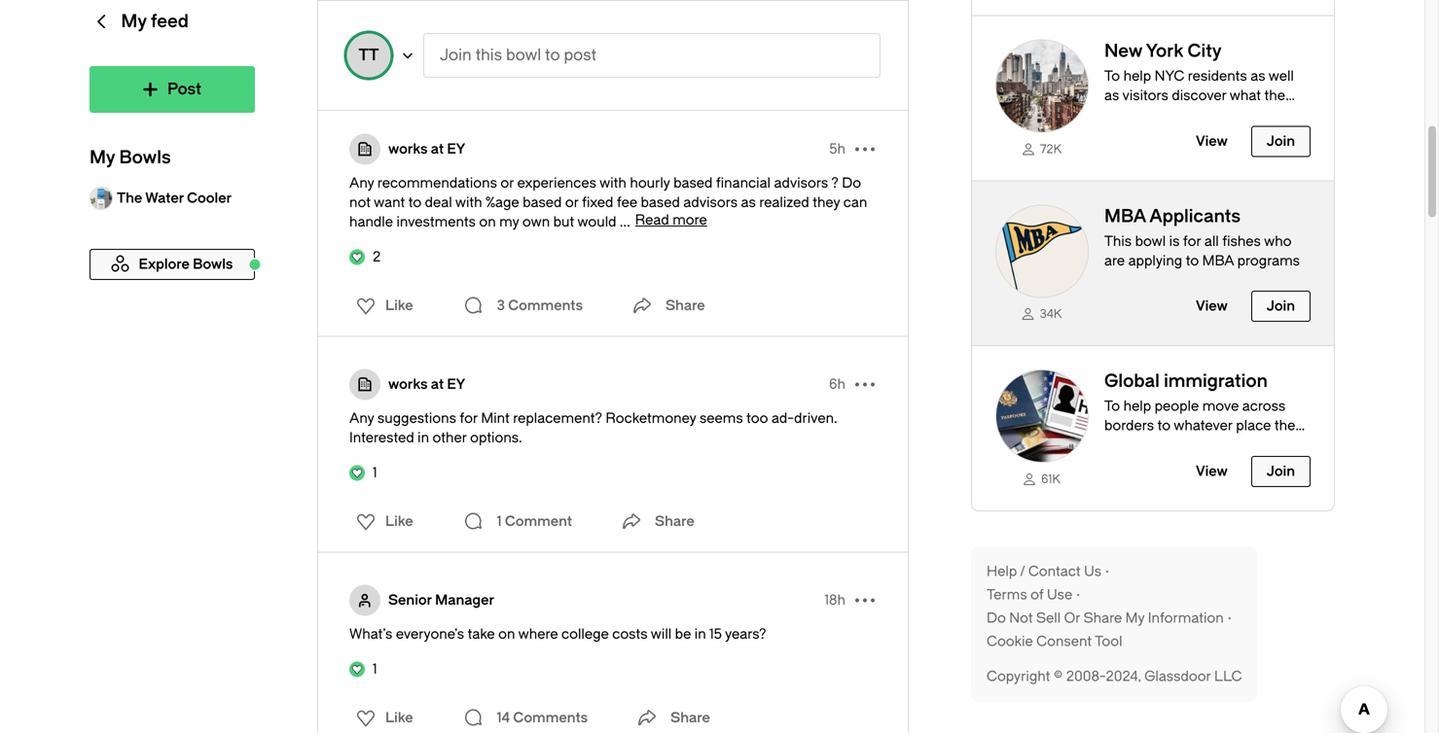 Task type: vqa. For each thing, say whether or not it's contained in the screenshot.
Rocketmoney
yes



Task type: describe. For each thing, give the bounding box(es) containing it.
place
[[1236, 418, 1271, 434]]

senior manager
[[388, 593, 494, 609]]

cooler
[[187, 190, 232, 206]]

replacement?
[[513, 411, 602, 427]]

water
[[145, 190, 184, 206]]

what's everyone's take on where college costs will be in 15 years?
[[349, 627, 766, 643]]

options.
[[470, 430, 522, 446]]

interested
[[349, 430, 414, 446]]

ad-
[[772, 411, 794, 427]]

1 for 2 comments
[[373, 14, 377, 30]]

mba applicants this bowl is for all fishes who are applying to mba programs
[[1104, 206, 1300, 269]]

18h link
[[825, 591, 846, 611]]

cookie consent tool link
[[987, 633, 1123, 652]]

nyc
[[1155, 68, 1185, 84]]

share button for 3 comments
[[627, 287, 705, 325]]

they inside any recommendations or experiences with hourly based financial advisors ?   do not want to deal with %age based or fixed fee based advisors as realized they can handle investments on my own but would
[[813, 195, 840, 211]]

are
[[1104, 253, 1125, 269]]

2 for 2 comments
[[497, 62, 505, 78]]

3
[[497, 298, 505, 314]]

applying
[[1128, 253, 1183, 269]]

%age
[[486, 195, 519, 211]]

on inside any recommendations or experiences with hourly based financial advisors ?   do not want to deal with %age based or fixed fee based advisors as realized they can handle investments on my own but would
[[479, 214, 496, 230]]

financial
[[716, 175, 771, 191]]

like for 14
[[385, 710, 413, 726]]

glassdoor
[[1145, 669, 1211, 685]]

investments
[[396, 214, 476, 230]]

6h
[[829, 377, 846, 393]]

rections list menu for 1 comment
[[344, 506, 419, 538]]

14 comments
[[497, 710, 588, 726]]

feel
[[1104, 438, 1128, 454]]

help / contact us terms of use do not sell or share my information cookie consent tool
[[987, 564, 1224, 650]]

as inside any recommendations or experiences with hourly based financial advisors ?   do not want to deal with %age based or fixed fee based advisors as realized they can handle investments on my own but would
[[741, 195, 756, 211]]

34k link
[[995, 306, 1089, 322]]

in inside any suggestions for mint replacement? rocketmoney seems too ad-driven. interested in other options.
[[418, 430, 429, 446]]

where
[[518, 627, 558, 643]]

toogle identity image for senior manager
[[349, 585, 380, 616]]

toogle identity image
[[349, 134, 380, 165]]

0 horizontal spatial mba
[[1104, 206, 1146, 227]]

my feed
[[121, 11, 189, 32]]

5h link
[[829, 140, 846, 159]]

new
[[1104, 41, 1142, 62]]

programs
[[1237, 253, 1300, 269]]

college
[[562, 627, 609, 643]]

do inside help / contact us terms of use do not sell or share my information cookie consent tool
[[987, 611, 1006, 627]]

the water cooler
[[117, 190, 232, 206]]

5h
[[829, 141, 846, 157]]

works for 1
[[388, 377, 428, 393]]

all
[[1205, 234, 1219, 250]]

global immigration to help people move across borders to whatever place they feel at home.
[[1104, 371, 1302, 454]]

any for any suggestions for mint replacement? rocketmoney seems too ad-driven. interested in other options.
[[349, 411, 374, 427]]

1 horizontal spatial on
[[498, 627, 515, 643]]

they inside global immigration to help people move across borders to whatever place they feel at home.
[[1275, 418, 1302, 434]]

feed
[[151, 11, 189, 32]]

1 vertical spatial in
[[695, 627, 706, 643]]

use
[[1047, 587, 1073, 603]]

1 horizontal spatial with
[[600, 175, 627, 191]]

seems
[[700, 411, 743, 427]]

global
[[1104, 371, 1160, 392]]

2 for 2
[[373, 249, 381, 265]]

take
[[468, 627, 495, 643]]

city
[[1243, 107, 1266, 123]]

any suggestions for mint replacement? rocketmoney seems too ad-driven. interested in other options.
[[349, 411, 837, 446]]

read more button
[[635, 212, 707, 228]]

llc
[[1214, 669, 1242, 685]]

like for 3
[[385, 298, 413, 314]]

share button for 1 comment
[[616, 503, 694, 542]]

tool
[[1095, 634, 1123, 650]]

my feed link
[[90, 0, 255, 66]]

share for 5h
[[666, 298, 705, 314]]

terms of use link
[[987, 586, 1084, 605]]

new york city to help nyc residents as well as visitors discover what the world's most popular city has to offer!
[[1104, 41, 1309, 143]]

like for 2
[[385, 62, 413, 78]]

more actions image for 18h
[[850, 585, 881, 616]]

hourly
[[630, 175, 670, 191]]

2 t from the left
[[369, 46, 379, 64]]

works at ey for 1
[[388, 377, 465, 393]]

61k
[[1041, 473, 1061, 487]]

based up read in the left top of the page
[[641, 195, 680, 211]]

3 comments
[[497, 298, 583, 314]]

toogle identity image for works at
[[349, 369, 380, 400]]

senior
[[388, 593, 432, 609]]

or
[[1064, 611, 1080, 627]]

consent
[[1037, 634, 1092, 650]]

is
[[1169, 234, 1180, 250]]

my for my feed
[[121, 11, 147, 32]]

to inside any recommendations or experiences with hourly based financial advisors ?   do not want to deal with %age based or fixed fee based advisors as realized they can handle investments on my own but would
[[408, 195, 422, 211]]

t t
[[359, 46, 379, 64]]

be
[[675, 627, 691, 643]]

share for 18h
[[671, 710, 710, 726]]

any for any recommendations or experiences with hourly based financial advisors ?   do not want to deal with %age based or fixed fee based advisors as realized they can handle investments on my own but would
[[349, 175, 374, 191]]

costs
[[612, 627, 648, 643]]

popular
[[1191, 107, 1240, 123]]

york
[[1146, 41, 1184, 62]]

own
[[522, 214, 550, 230]]

works at ey for 2
[[388, 141, 465, 157]]

61k link
[[995, 471, 1089, 488]]

comments for read more
[[508, 298, 583, 314]]

help
[[987, 564, 1017, 580]]

15
[[709, 627, 722, 643]]

2 comments
[[497, 62, 583, 78]]

image for bowl image for global immigration
[[995, 370, 1089, 463]]

©
[[1054, 669, 1063, 685]]

share for 6h
[[655, 514, 694, 530]]

manager
[[435, 593, 494, 609]]

rections list menu for 14 comments
[[344, 703, 419, 734]]

other
[[433, 430, 467, 446]]

14
[[497, 710, 510, 726]]

offer!
[[1104, 127, 1140, 143]]

share button
[[632, 699, 710, 734]]

people
[[1155, 399, 1199, 415]]

can
[[843, 195, 867, 211]]

more actions image for 6h
[[850, 369, 881, 400]]

this
[[476, 46, 502, 64]]



Task type: locate. For each thing, give the bounding box(es) containing it.
more actions image
[[850, 134, 881, 165]]

driven.
[[794, 411, 837, 427]]

image for bowl image up the 61k link
[[995, 370, 1089, 463]]

my left feed
[[121, 11, 147, 32]]

4 rections list menu from the top
[[344, 703, 419, 734]]

my
[[499, 214, 519, 230]]

as
[[1251, 68, 1266, 84], [1104, 88, 1119, 104], [741, 195, 756, 211]]

ey up the 'recommendations'
[[447, 141, 465, 157]]

comments right this
[[508, 62, 583, 78]]

2 help from the top
[[1124, 399, 1151, 415]]

2 like from the top
[[385, 298, 413, 314]]

0 vertical spatial to
[[1104, 68, 1120, 84]]

rections list menu
[[344, 55, 419, 86], [344, 290, 419, 322], [344, 506, 419, 538], [344, 703, 419, 734]]

to inside button
[[545, 46, 560, 64]]

1 for 14 comments
[[373, 662, 377, 678]]

across
[[1242, 399, 1286, 415]]

2 inside 2 comments 'button'
[[497, 62, 505, 78]]

1 vertical spatial more actions image
[[850, 585, 881, 616]]

copyright
[[987, 669, 1050, 685]]

with right deal
[[455, 195, 482, 211]]

like right t t
[[385, 62, 413, 78]]

2 more actions image from the top
[[850, 585, 881, 616]]

0 horizontal spatial bowl
[[506, 46, 541, 64]]

2 horizontal spatial as
[[1251, 68, 1266, 84]]

1 comment button
[[458, 503, 577, 542]]

0 vertical spatial do
[[842, 175, 861, 191]]

they down across
[[1275, 418, 1302, 434]]

2 right join on the top left
[[497, 62, 505, 78]]

based up own at top
[[523, 195, 562, 211]]

0 vertical spatial with
[[600, 175, 627, 191]]

t
[[359, 46, 369, 64], [369, 46, 379, 64]]

1 vertical spatial toogle identity image
[[349, 585, 380, 616]]

0 horizontal spatial with
[[455, 195, 482, 211]]

mint
[[481, 411, 510, 427]]

for inside the mba applicants this bowl is for all fishes who are applying to mba programs
[[1183, 234, 1201, 250]]

bowl right this
[[506, 46, 541, 64]]

1 horizontal spatial they
[[1275, 418, 1302, 434]]

2 ey from the top
[[447, 377, 465, 393]]

1 vertical spatial for
[[460, 411, 478, 427]]

1 vertical spatial works
[[388, 377, 428, 393]]

to right "applying"
[[1186, 253, 1199, 269]]

at
[[431, 141, 444, 157], [431, 377, 444, 393], [1132, 438, 1144, 454]]

who
[[1264, 234, 1292, 250]]

0 vertical spatial comments
[[508, 62, 583, 78]]

rections list menu for 3 comments
[[344, 290, 419, 322]]

help inside new york city to help nyc residents as well as visitors discover what the world's most popular city has to offer!
[[1124, 68, 1151, 84]]

move
[[1202, 399, 1239, 415]]

recommendations
[[377, 175, 497, 191]]

1 vertical spatial any
[[349, 411, 374, 427]]

or up %age
[[501, 175, 514, 191]]

any inside any suggestions for mint replacement? rocketmoney seems too ad-driven. interested in other options.
[[349, 411, 374, 427]]

1 to from the top
[[1104, 68, 1120, 84]]

applicants
[[1149, 206, 1241, 227]]

1 down what's
[[373, 662, 377, 678]]

2 vertical spatial as
[[741, 195, 756, 211]]

0 vertical spatial share button
[[627, 287, 705, 325]]

more actions image
[[850, 369, 881, 400], [850, 585, 881, 616]]

ey up suggestions
[[447, 377, 465, 393]]

1 horizontal spatial advisors
[[774, 175, 828, 191]]

1 horizontal spatial mba
[[1202, 253, 1234, 269]]

any inside any recommendations or experiences with hourly based financial advisors ?   do not want to deal with %age based or fixed fee based advisors as realized they can handle investments on my own but would
[[349, 175, 374, 191]]

1 horizontal spatial as
[[1104, 88, 1119, 104]]

1 for 1 comment
[[373, 465, 377, 481]]

0 vertical spatial image for bowl image
[[995, 40, 1089, 133]]

1 horizontal spatial bowl
[[1135, 234, 1166, 250]]

works at ey up the 'recommendations'
[[388, 141, 465, 157]]

like down what's
[[385, 710, 413, 726]]

comments
[[508, 62, 583, 78], [508, 298, 583, 314], [513, 710, 588, 726]]

fixed
[[582, 195, 613, 211]]

they down ?
[[813, 195, 840, 211]]

1 vertical spatial they
[[1275, 418, 1302, 434]]

my left bowls
[[90, 147, 115, 168]]

2 toogle identity image from the top
[[349, 585, 380, 616]]

0 vertical spatial ey
[[447, 141, 465, 157]]

1 vertical spatial with
[[455, 195, 482, 211]]

3 comments button
[[458, 287, 588, 325]]

1 horizontal spatial my
[[121, 11, 147, 32]]

read
[[635, 212, 669, 228]]

bowl
[[506, 46, 541, 64], [1135, 234, 1166, 250]]

0 horizontal spatial they
[[813, 195, 840, 211]]

1 vertical spatial works at ey
[[388, 377, 465, 393]]

1 vertical spatial or
[[565, 195, 579, 211]]

2 works from the top
[[388, 377, 428, 393]]

2 works at ey from the top
[[388, 377, 465, 393]]

2 vertical spatial comments
[[513, 710, 588, 726]]

as down 'financial'
[[741, 195, 756, 211]]

to inside new york city to help nyc residents as well as visitors discover what the world's most popular city has to offer!
[[1104, 68, 1120, 84]]

1 horizontal spatial do
[[987, 611, 1006, 627]]

1 works at ey from the top
[[388, 141, 465, 157]]

4 like from the top
[[385, 710, 413, 726]]

1 help from the top
[[1124, 68, 1151, 84]]

comment
[[505, 514, 572, 530]]

works up suggestions
[[388, 377, 428, 393]]

bowl inside the mba applicants this bowl is for all fishes who are applying to mba programs
[[1135, 234, 1166, 250]]

0 vertical spatial for
[[1183, 234, 1201, 250]]

14 comments button
[[458, 699, 593, 734]]

toogle identity image up "interested"
[[349, 369, 380, 400]]

comments right 14
[[513, 710, 588, 726]]

1 inside button
[[497, 514, 502, 530]]

advisors up realized
[[774, 175, 828, 191]]

1 horizontal spatial in
[[695, 627, 706, 643]]

1 like from the top
[[385, 62, 413, 78]]

0 horizontal spatial for
[[460, 411, 478, 427]]

for inside any suggestions for mint replacement? rocketmoney seems too ad-driven. interested in other options.
[[460, 411, 478, 427]]

help
[[1124, 68, 1151, 84], [1124, 399, 1151, 415]]

2 any from the top
[[349, 411, 374, 427]]

2 vertical spatial at
[[1132, 438, 1144, 454]]

at inside global immigration to help people move across borders to whatever place they feel at home.
[[1132, 438, 1144, 454]]

help up borders
[[1124, 399, 1151, 415]]

do inside any recommendations or experiences with hourly based financial advisors ?   do not want to deal with %age based or fixed fee based advisors as realized they can handle investments on my own but would
[[842, 175, 861, 191]]

would
[[577, 214, 616, 230]]

0 horizontal spatial as
[[741, 195, 756, 211]]

share inside help / contact us terms of use do not sell or share my information cookie consent tool
[[1084, 611, 1122, 627]]

1 vertical spatial 2
[[373, 249, 381, 265]]

1 vertical spatial do
[[987, 611, 1006, 627]]

works for 2
[[388, 141, 428, 157]]

in down suggestions
[[418, 430, 429, 446]]

mba down all
[[1202, 253, 1234, 269]]

1 up t t
[[373, 14, 377, 30]]

2024,
[[1106, 669, 1141, 685]]

rections list menu left join on the top left
[[344, 55, 419, 86]]

1 vertical spatial image for bowl image
[[995, 205, 1089, 298]]

1 vertical spatial at
[[431, 377, 444, 393]]

rocketmoney
[[606, 411, 696, 427]]

1 horizontal spatial for
[[1183, 234, 1201, 250]]

...
[[620, 214, 630, 230]]

what's
[[349, 627, 393, 643]]

image for bowl image for new york city
[[995, 40, 1089, 133]]

do right ?
[[842, 175, 861, 191]]

0 vertical spatial works at ey
[[388, 141, 465, 157]]

1 vertical spatial mba
[[1202, 253, 1234, 269]]

borders
[[1104, 418, 1154, 434]]

1 vertical spatial on
[[498, 627, 515, 643]]

to inside new york city to help nyc residents as well as visitors discover what the world's most popular city has to offer!
[[1295, 107, 1309, 123]]

0 vertical spatial my
[[121, 11, 147, 32]]

0 horizontal spatial in
[[418, 430, 429, 446]]

1 vertical spatial as
[[1104, 88, 1119, 104]]

based up more
[[673, 175, 713, 191]]

3 image for bowl image from the top
[[995, 370, 1089, 463]]

help inside global immigration to help people move across borders to whatever place they feel at home.
[[1124, 399, 1151, 415]]

to inside global immigration to help people move across borders to whatever place they feel at home.
[[1104, 399, 1120, 415]]

with
[[600, 175, 627, 191], [455, 195, 482, 211]]

72k link
[[995, 141, 1089, 157]]

like up senior
[[385, 514, 413, 530]]

more actions image right 18h link
[[850, 585, 881, 616]]

want
[[374, 195, 405, 211]]

fishes
[[1222, 234, 1261, 250]]

share
[[666, 298, 705, 314], [655, 514, 694, 530], [1084, 611, 1122, 627], [671, 710, 710, 726]]

1 left "comment"
[[497, 514, 502, 530]]

1 vertical spatial bowl
[[1135, 234, 1166, 250]]

to up home.
[[1158, 418, 1171, 434]]

immigration
[[1164, 371, 1268, 392]]

mba
[[1104, 206, 1146, 227], [1202, 253, 1234, 269]]

terms
[[987, 587, 1027, 603]]

to inside the mba applicants this bowl is for all fishes who are applying to mba programs
[[1186, 253, 1199, 269]]

join
[[440, 46, 472, 64]]

ey for 1
[[447, 377, 465, 393]]

more
[[673, 212, 707, 228]]

1 toogle identity image from the top
[[349, 369, 380, 400]]

fee
[[617, 195, 637, 211]]

rections list menu for 2 comments
[[344, 55, 419, 86]]

any up "interested"
[[349, 411, 374, 427]]

on right take
[[498, 627, 515, 643]]

help / contact us link
[[987, 562, 1113, 582]]

at up the 'recommendations'
[[431, 141, 444, 157]]

1 vertical spatial help
[[1124, 399, 1151, 415]]

1 rections list menu from the top
[[344, 55, 419, 86]]

has
[[1269, 107, 1292, 123]]

ey for 2
[[447, 141, 465, 157]]

what
[[1230, 88, 1261, 104]]

for left mint
[[460, 411, 478, 427]]

1 image for bowl image from the top
[[995, 40, 1089, 133]]

senior manager button
[[388, 591, 494, 611]]

1 any from the top
[[349, 175, 374, 191]]

image for bowl image for mba applicants
[[995, 205, 1089, 298]]

0 vertical spatial they
[[813, 195, 840, 211]]

whatever
[[1174, 418, 1233, 434]]

1 t from the left
[[359, 46, 369, 64]]

too
[[747, 411, 768, 427]]

comments for join this bowl to post
[[508, 62, 583, 78]]

my for my bowls
[[90, 147, 115, 168]]

to left post
[[545, 46, 560, 64]]

1 works from the top
[[388, 141, 428, 157]]

like down the 'handle'
[[385, 298, 413, 314]]

to down 'new'
[[1104, 68, 1120, 84]]

0 vertical spatial advisors
[[774, 175, 828, 191]]

72k
[[1040, 143, 1062, 156]]

at for 2
[[431, 141, 444, 157]]

information
[[1148, 611, 1224, 627]]

image for bowl image up 34k link
[[995, 205, 1089, 298]]

copyright © 2008-2024, glassdoor llc
[[987, 669, 1242, 685]]

2 vertical spatial image for bowl image
[[995, 370, 1089, 463]]

help up the visitors
[[1124, 68, 1151, 84]]

0 vertical spatial on
[[479, 214, 496, 230]]

like for 1
[[385, 514, 413, 530]]

mba up the this
[[1104, 206, 1146, 227]]

0 vertical spatial bowl
[[506, 46, 541, 64]]

or up but
[[565, 195, 579, 211]]

0 horizontal spatial do
[[842, 175, 861, 191]]

rections list menu up senior
[[344, 506, 419, 538]]

0 horizontal spatial my
[[90, 147, 115, 168]]

toogle identity image
[[349, 369, 380, 400], [349, 585, 380, 616]]

or
[[501, 175, 514, 191], [565, 195, 579, 211]]

the
[[117, 190, 142, 206]]

bowl inside button
[[506, 46, 541, 64]]

on left my
[[479, 214, 496, 230]]

0 horizontal spatial or
[[501, 175, 514, 191]]

toogle identity image up what's
[[349, 585, 380, 616]]

1 vertical spatial to
[[1104, 399, 1120, 415]]

2 horizontal spatial my
[[1126, 611, 1145, 627]]

1 vertical spatial share button
[[616, 503, 694, 542]]

1 comment
[[497, 514, 572, 530]]

advisors up more
[[683, 195, 738, 211]]

1 vertical spatial advisors
[[683, 195, 738, 211]]

works at ey up suggestions
[[388, 377, 465, 393]]

2 image for bowl image from the top
[[995, 205, 1089, 298]]

the water cooler link
[[90, 179, 255, 218]]

to left deal
[[408, 195, 422, 211]]

us
[[1084, 564, 1102, 580]]

0 horizontal spatial 2
[[373, 249, 381, 265]]

my inside help / contact us terms of use do not sell or share my information cookie consent tool
[[1126, 611, 1145, 627]]

do left not
[[987, 611, 1006, 627]]

1 horizontal spatial 2
[[497, 62, 505, 78]]

in left 15
[[695, 627, 706, 643]]

bowl up "applying"
[[1135, 234, 1166, 250]]

more actions image right 6h link
[[850, 369, 881, 400]]

0 vertical spatial help
[[1124, 68, 1151, 84]]

as up what
[[1251, 68, 1266, 84]]

0 vertical spatial toogle identity image
[[349, 369, 380, 400]]

1 vertical spatial ey
[[447, 377, 465, 393]]

0 vertical spatial mba
[[1104, 206, 1146, 227]]

to up borders
[[1104, 399, 1120, 415]]

18h
[[825, 593, 846, 609]]

1 vertical spatial comments
[[508, 298, 583, 314]]

34k
[[1040, 308, 1062, 321]]

as up world's
[[1104, 88, 1119, 104]]

1 vertical spatial my
[[90, 147, 115, 168]]

image for bowl image up 72k link
[[995, 40, 1089, 133]]

2 vertical spatial my
[[1126, 611, 1145, 627]]

rections list menu down what's
[[344, 703, 419, 734]]

comments right 3
[[508, 298, 583, 314]]

share inside popup button
[[671, 710, 710, 726]]

0 vertical spatial as
[[1251, 68, 1266, 84]]

1 ey from the top
[[447, 141, 465, 157]]

2 rections list menu from the top
[[344, 290, 419, 322]]

will
[[651, 627, 672, 643]]

2 to from the top
[[1104, 399, 1120, 415]]

0 vertical spatial in
[[418, 430, 429, 446]]

on
[[479, 214, 496, 230], [498, 627, 515, 643]]

0 vertical spatial more actions image
[[850, 369, 881, 400]]

0 vertical spatial or
[[501, 175, 514, 191]]

0 vertical spatial at
[[431, 141, 444, 157]]

years?
[[725, 627, 766, 643]]

at up suggestions
[[431, 377, 444, 393]]

0 horizontal spatial on
[[479, 214, 496, 230]]

3 rections list menu from the top
[[344, 506, 419, 538]]

join this bowl to post button
[[423, 33, 881, 78]]

works right toogle identity icon
[[388, 141, 428, 157]]

0 vertical spatial 2
[[497, 62, 505, 78]]

to
[[545, 46, 560, 64], [1295, 107, 1309, 123], [408, 195, 422, 211], [1186, 253, 1199, 269], [1158, 418, 1171, 434]]

3 like from the top
[[385, 514, 413, 530]]

at down borders
[[1132, 438, 1144, 454]]

for
[[1183, 234, 1201, 250], [460, 411, 478, 427]]

with up fee
[[600, 175, 627, 191]]

comments inside 'button'
[[508, 62, 583, 78]]

at for 1
[[431, 377, 444, 393]]

to right has
[[1295, 107, 1309, 123]]

6h link
[[829, 375, 846, 395]]

image for bowl image
[[995, 40, 1089, 133], [995, 205, 1089, 298], [995, 370, 1089, 463]]

2 down the 'handle'
[[373, 249, 381, 265]]

rections list menu down the 'handle'
[[344, 290, 419, 322]]

any up the 'not'
[[349, 175, 374, 191]]

1 more actions image from the top
[[850, 369, 881, 400]]

0 vertical spatial any
[[349, 175, 374, 191]]

1 horizontal spatial or
[[565, 195, 579, 211]]

my left information
[[1126, 611, 1145, 627]]

1 down "interested"
[[373, 465, 377, 481]]

works
[[388, 141, 428, 157], [388, 377, 428, 393]]

everyone's
[[396, 627, 464, 643]]

to inside global immigration to help people move across borders to whatever place they feel at home.
[[1158, 418, 1171, 434]]

for right is
[[1183, 234, 1201, 250]]

0 vertical spatial works
[[388, 141, 428, 157]]

0 horizontal spatial advisors
[[683, 195, 738, 211]]

of
[[1031, 587, 1044, 603]]

this
[[1104, 234, 1132, 250]]



